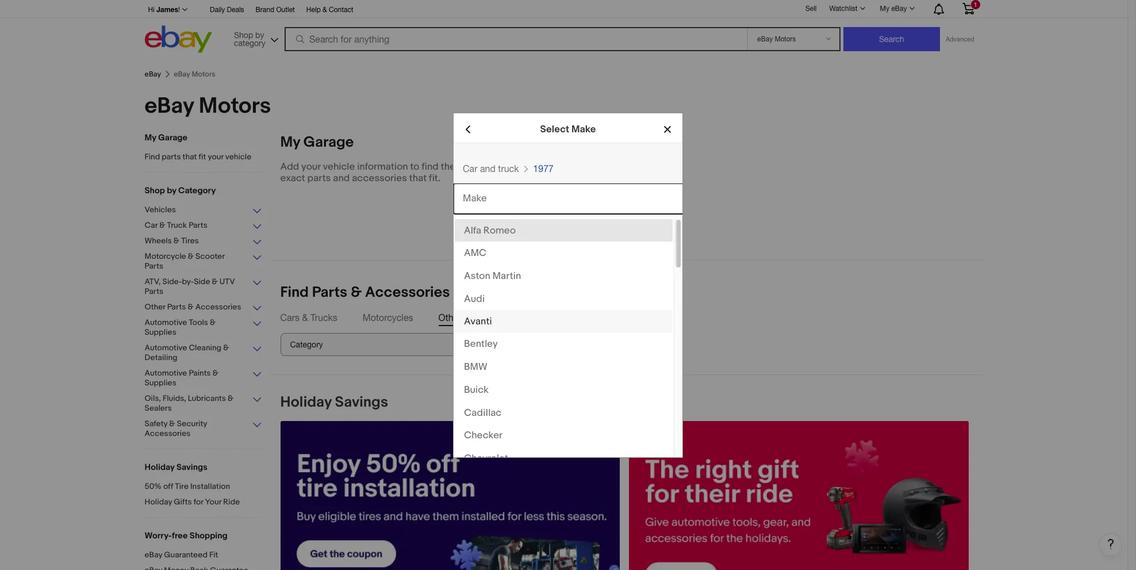 Task type: describe. For each thing, give the bounding box(es) containing it.
truck
[[498, 163, 519, 173]]

free
[[172, 530, 188, 541]]

brand outlet link
[[256, 4, 295, 17]]

vehicle inside the add your vehicle information to find the exact parts and accessories that fit.
[[323, 161, 355, 173]]

help & contact
[[307, 6, 354, 14]]

watchlist
[[830, 5, 858, 13]]

contact
[[329, 6, 354, 14]]

select
[[541, 123, 570, 135]]

banner containing sell
[[145, 0, 984, 56]]

holiday for shop
[[145, 462, 175, 473]]

outlet
[[276, 6, 295, 14]]

off
[[163, 482, 173, 491]]

fit.
[[429, 173, 441, 184]]

enjoy 50% off tire installation image
[[280, 421, 621, 570]]

find for find parts that fit your vehicle
[[145, 152, 160, 162]]

to
[[411, 161, 420, 173]]

alfa
[[464, 225, 482, 236]]

and inside document
[[480, 163, 496, 173]]

add a vehicle image
[[545, 159, 605, 219]]

motors
[[199, 93, 271, 120]]

0 vertical spatial that
[[183, 152, 197, 162]]

select make banner
[[454, 113, 683, 145]]

parts inside find parts that fit your vehicle link
[[162, 152, 181, 162]]

ride
[[223, 497, 240, 507]]

savings for category
[[177, 462, 208, 473]]

cadillac option
[[455, 401, 673, 424]]

my ebay link
[[874, 2, 920, 16]]

& for contact
[[323, 6, 327, 14]]

watchlist link
[[824, 2, 871, 16]]

martin
[[493, 270, 522, 282]]

daily
[[210, 6, 225, 14]]

audi option
[[455, 287, 673, 310]]

ebay inside account navigation
[[892, 5, 908, 13]]

car and truck
[[463, 163, 519, 173]]

brand
[[256, 6, 274, 14]]

accessories
[[352, 173, 407, 184]]

motorcycles
[[363, 312, 413, 323]]

alfa romeo
[[464, 225, 516, 236]]

amc option
[[455, 242, 673, 264]]

1 horizontal spatial garage
[[304, 133, 354, 151]]

daily deals link
[[210, 4, 244, 17]]

shop
[[145, 185, 165, 196]]

tab list containing cars & trucks
[[280, 311, 974, 324]]

vehicles
[[464, 312, 498, 323]]

tire
[[175, 482, 189, 491]]

buick
[[464, 384, 489, 396]]

holiday gifts for your ride link
[[145, 497, 263, 508]]

bentley
[[464, 338, 498, 350]]

holiday for find
[[280, 394, 332, 411]]

advanced
[[946, 36, 975, 43]]

information
[[357, 161, 408, 173]]

shopping
[[190, 530, 228, 541]]

and inside the add your vehicle information to find the exact parts and accessories that fit.
[[333, 173, 350, 184]]

cadillac
[[464, 407, 502, 418]]

that inside the add your vehicle information to find the exact parts and accessories that fit.
[[409, 173, 427, 184]]

vehicle inside find parts that fit your vehicle link
[[225, 152, 252, 162]]

50% off tire installation holiday gifts for your ride
[[145, 482, 240, 507]]

bentley option
[[455, 333, 673, 356]]

make
[[572, 123, 596, 135]]

holiday savings for parts
[[280, 394, 388, 411]]

your
[[205, 497, 222, 507]]



Task type: locate. For each thing, give the bounding box(es) containing it.
find up cars
[[280, 284, 309, 301]]

your right fit
[[208, 152, 224, 162]]

holiday savings for by
[[145, 462, 208, 473]]

find parts & accessories
[[280, 284, 450, 301]]

other
[[439, 312, 462, 323]]

select make
[[541, 123, 596, 135]]

1 horizontal spatial savings
[[335, 394, 388, 411]]

2 horizontal spatial my
[[881, 5, 890, 13]]

0 horizontal spatial holiday savings
[[145, 462, 208, 473]]

& right cars
[[302, 312, 308, 323]]

find up shop
[[145, 152, 160, 162]]

1 horizontal spatial and
[[480, 163, 496, 173]]

your inside the add your vehicle information to find the exact parts and accessories that fit.
[[302, 161, 321, 173]]

document containing select make
[[454, 113, 701, 487]]

my up find parts that fit your vehicle
[[145, 132, 156, 143]]

add
[[280, 161, 299, 173]]

aston martin
[[464, 270, 522, 282]]

&
[[323, 6, 327, 14], [351, 284, 362, 301], [302, 312, 308, 323]]

your right 'add'
[[302, 161, 321, 173]]

add your vehicle information to find the exact parts and accessories that fit.
[[280, 161, 456, 184]]

cars & trucks
[[280, 312, 338, 323]]

buick option
[[455, 378, 673, 401]]

ebay link
[[145, 70, 161, 79]]

list box
[[454, 218, 683, 470]]

0 horizontal spatial garage
[[158, 132, 188, 143]]

avanti
[[464, 316, 492, 327]]

aston martin option
[[455, 264, 673, 287]]

fit
[[199, 152, 206, 162]]

help, opens dialogs image
[[1106, 539, 1117, 550]]

1 vertical spatial savings
[[177, 462, 208, 473]]

0 horizontal spatial parts
[[162, 152, 181, 162]]

holiday inside 50% off tire installation holiday gifts for your ride
[[145, 497, 172, 507]]

find inside find parts that fit your vehicle link
[[145, 152, 160, 162]]

ebay for ebay
[[145, 70, 161, 79]]

1 horizontal spatial find
[[280, 284, 309, 301]]

1 horizontal spatial parts
[[308, 173, 331, 184]]

accessories
[[365, 284, 450, 301]]

your
[[208, 152, 224, 162], [302, 161, 321, 173]]

account navigation
[[145, 0, 984, 18]]

aston
[[464, 270, 491, 282]]

sell link
[[801, 4, 822, 12]]

1977
[[534, 163, 554, 173]]

vehicle right fit
[[225, 152, 252, 162]]

0 horizontal spatial that
[[183, 152, 197, 162]]

romeo
[[484, 225, 516, 236]]

ebay for ebay guaranteed fit
[[145, 550, 162, 560]]

installation
[[190, 482, 230, 491]]

guaranteed
[[164, 550, 208, 560]]

parts left fit
[[162, 152, 181, 162]]

2 horizontal spatial &
[[351, 284, 362, 301]]

my ebay
[[881, 5, 908, 13]]

1 horizontal spatial my garage
[[280, 133, 354, 151]]

garage up the add your vehicle information to find the exact parts and accessories that fit.
[[304, 133, 354, 151]]

ebay for ebay motors
[[145, 93, 194, 120]]

savings
[[335, 394, 388, 411], [177, 462, 208, 473]]

my inside account navigation
[[881, 5, 890, 13]]

1 horizontal spatial your
[[302, 161, 321, 173]]

None submit
[[844, 27, 941, 51]]

holiday
[[280, 394, 332, 411], [145, 462, 175, 473], [145, 497, 172, 507]]

that left fit.
[[409, 173, 427, 184]]

vehicle
[[225, 152, 252, 162], [323, 161, 355, 173]]

checker
[[464, 430, 503, 441]]

my up 'add'
[[280, 133, 300, 151]]

worry-
[[145, 530, 172, 541]]

by
[[167, 185, 176, 196]]

1977 button
[[534, 157, 554, 180]]

find parts that fit your vehicle
[[145, 152, 252, 162]]

gifts
[[174, 497, 192, 507]]

1 vertical spatial holiday
[[145, 462, 175, 473]]

1 vertical spatial &
[[351, 284, 362, 301]]

audi
[[464, 293, 485, 304]]

0 horizontal spatial savings
[[177, 462, 208, 473]]

0 horizontal spatial your
[[208, 152, 224, 162]]

chevron light right image
[[522, 165, 531, 173]]

0 horizontal spatial and
[[333, 173, 350, 184]]

chevrolet
[[464, 452, 509, 464]]

for
[[194, 497, 203, 507]]

chevrolet option
[[455, 447, 673, 470]]

ebay
[[892, 5, 908, 13], [145, 70, 161, 79], [145, 93, 194, 120], [145, 550, 162, 560]]

1 horizontal spatial vehicle
[[323, 161, 355, 173]]

1 vertical spatial parts
[[308, 173, 331, 184]]

daily deals
[[210, 6, 244, 14]]

garage up find parts that fit your vehicle
[[158, 132, 188, 143]]

1 vertical spatial find
[[280, 284, 309, 301]]

advanced link
[[941, 28, 981, 51]]

parts
[[162, 152, 181, 162], [308, 173, 331, 184]]

and right the car
[[480, 163, 496, 173]]

What are you looking for? text field
[[478, 333, 584, 356]]

1 horizontal spatial &
[[323, 6, 327, 14]]

my garage up 'add'
[[280, 133, 354, 151]]

list box containing alfa romeo
[[454, 218, 683, 470]]

1 horizontal spatial holiday savings
[[280, 394, 388, 411]]

0 vertical spatial holiday
[[280, 394, 332, 411]]

parts right exact
[[308, 173, 331, 184]]

& right help
[[323, 6, 327, 14]]

& right parts
[[351, 284, 362, 301]]

& for trucks
[[302, 312, 308, 323]]

ebay motors
[[145, 93, 271, 120]]

1 vertical spatial that
[[409, 173, 427, 184]]

find parts that fit your vehicle link
[[145, 152, 263, 163]]

that
[[183, 152, 197, 162], [409, 173, 427, 184]]

parts inside the add your vehicle information to find the exact parts and accessories that fit.
[[308, 173, 331, 184]]

that left fit
[[183, 152, 197, 162]]

0 horizontal spatial my garage
[[145, 132, 188, 143]]

category
[[178, 185, 216, 196]]

holiday savings
[[280, 394, 388, 411], [145, 462, 208, 473]]

ebay guaranteed fit link
[[145, 550, 263, 561]]

my
[[881, 5, 890, 13], [145, 132, 156, 143], [280, 133, 300, 151]]

cars
[[280, 312, 300, 323]]

None text field
[[630, 421, 970, 570]]

0 horizontal spatial find
[[145, 152, 160, 162]]

0 vertical spatial savings
[[335, 394, 388, 411]]

the right gift for their ride image
[[630, 421, 970, 570]]

my right watchlist 'link'
[[881, 5, 890, 13]]

tab list
[[280, 311, 974, 324]]

avanti option
[[455, 310, 673, 333]]

& inside account navigation
[[323, 6, 327, 14]]

0 horizontal spatial &
[[302, 312, 308, 323]]

None text field
[[280, 421, 621, 570]]

fit
[[209, 550, 218, 560]]

vehicle left information
[[323, 161, 355, 173]]

find
[[422, 161, 439, 173]]

0 horizontal spatial vehicle
[[225, 152, 252, 162]]

0 horizontal spatial my
[[145, 132, 156, 143]]

bmw option
[[455, 356, 673, 378]]

other vehicles
[[439, 312, 498, 323]]

shop by category
[[145, 185, 216, 196]]

ebay guaranteed fit
[[145, 550, 218, 560]]

1 vertical spatial holiday savings
[[145, 462, 208, 473]]

and
[[480, 163, 496, 173], [333, 173, 350, 184]]

0 vertical spatial parts
[[162, 152, 181, 162]]

help
[[307, 6, 321, 14]]

my garage
[[145, 132, 188, 143], [280, 133, 354, 151]]

worry-free shopping
[[145, 530, 228, 541]]

2 vertical spatial &
[[302, 312, 308, 323]]

help & contact link
[[307, 4, 354, 17]]

sell
[[806, 4, 817, 12]]

find for find parts & accessories
[[280, 284, 309, 301]]

bmw
[[464, 361, 488, 373]]

deals
[[227, 6, 244, 14]]

50% off tire installation link
[[145, 482, 263, 493]]

2 vertical spatial holiday
[[145, 497, 172, 507]]

savings for &
[[335, 394, 388, 411]]

and left accessories
[[333, 173, 350, 184]]

exact
[[280, 173, 305, 184]]

document
[[454, 113, 701, 487]]

your shopping cart contains 1 item image
[[962, 3, 976, 14]]

50%
[[145, 482, 162, 491]]

amc
[[464, 247, 487, 259]]

0 vertical spatial &
[[323, 6, 327, 14]]

parts
[[312, 284, 348, 301]]

1 horizontal spatial my
[[280, 133, 300, 151]]

0 vertical spatial holiday savings
[[280, 394, 388, 411]]

1 horizontal spatial that
[[409, 173, 427, 184]]

find
[[145, 152, 160, 162], [280, 284, 309, 301]]

banner
[[145, 0, 984, 56]]

0 vertical spatial find
[[145, 152, 160, 162]]

Make text field
[[454, 183, 701, 214]]

brand outlet
[[256, 6, 295, 14]]

garage
[[158, 132, 188, 143], [304, 133, 354, 151]]

my garage up find parts that fit your vehicle
[[145, 132, 188, 143]]

checker option
[[455, 424, 673, 447]]

alfa romeo option
[[455, 219, 673, 242]]

car
[[463, 163, 478, 173]]

trucks
[[311, 312, 338, 323]]

the
[[441, 161, 456, 173]]

& inside tab list
[[302, 312, 308, 323]]



Task type: vqa. For each thing, say whether or not it's contained in the screenshot.
shop
yes



